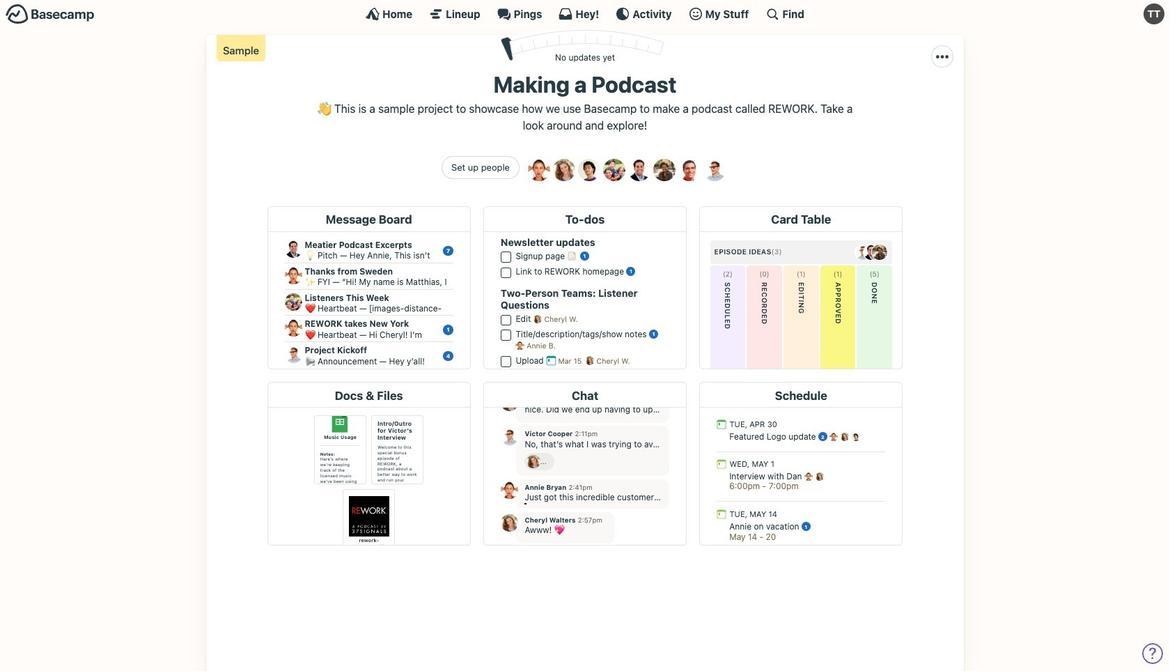 Task type: describe. For each thing, give the bounding box(es) containing it.
steve marsh image
[[679, 159, 701, 181]]

jared davis image
[[579, 159, 601, 181]]

nicole katz image
[[654, 159, 676, 181]]

josh fiske image
[[629, 159, 651, 181]]

cheryl walters image
[[553, 159, 576, 181]]



Task type: vqa. For each thing, say whether or not it's contained in the screenshot.
Switch Accounts image
yes



Task type: locate. For each thing, give the bounding box(es) containing it.
annie bryan image
[[528, 159, 551, 181]]

terry turtle image
[[1144, 3, 1165, 24]]

keyboard shortcut: ⌘ + / image
[[766, 7, 780, 21]]

main element
[[0, 0, 1171, 27]]

jennifer young image
[[604, 159, 626, 181]]

switch accounts image
[[6, 3, 95, 25]]

people on this project element
[[526, 156, 729, 192]]

victor cooper image
[[704, 159, 726, 181]]



